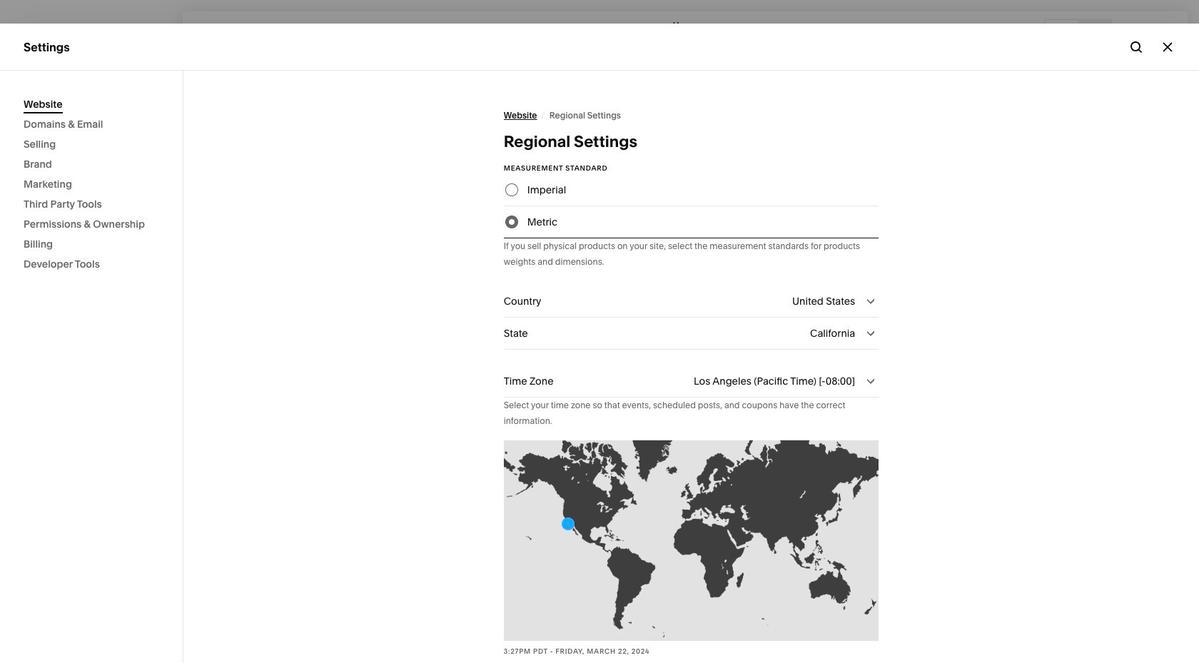 Task type: locate. For each thing, give the bounding box(es) containing it.
cross large image
[[1160, 39, 1176, 55]]

1 horizontal spatial search image
[[1129, 39, 1144, 55]]

world map image
[[504, 440, 879, 641]]

search image
[[143, 24, 158, 39], [1129, 39, 1144, 55]]

mobile image
[[1087, 23, 1103, 39]]

site preview image
[[1159, 23, 1175, 39]]

None field
[[504, 286, 879, 317], [504, 318, 879, 349], [504, 366, 879, 397], [504, 286, 879, 317], [504, 318, 879, 349], [504, 366, 879, 397]]

0 horizontal spatial search image
[[143, 24, 158, 39]]

tab list
[[1046, 20, 1112, 42]]



Task type: describe. For each thing, give the bounding box(es) containing it.
logo squarespace image
[[24, 24, 39, 39]]

style image
[[1126, 23, 1142, 39]]

desktop image
[[1054, 23, 1070, 39]]



Task type: vqa. For each thing, say whether or not it's contained in the screenshot.
search ICON
yes



